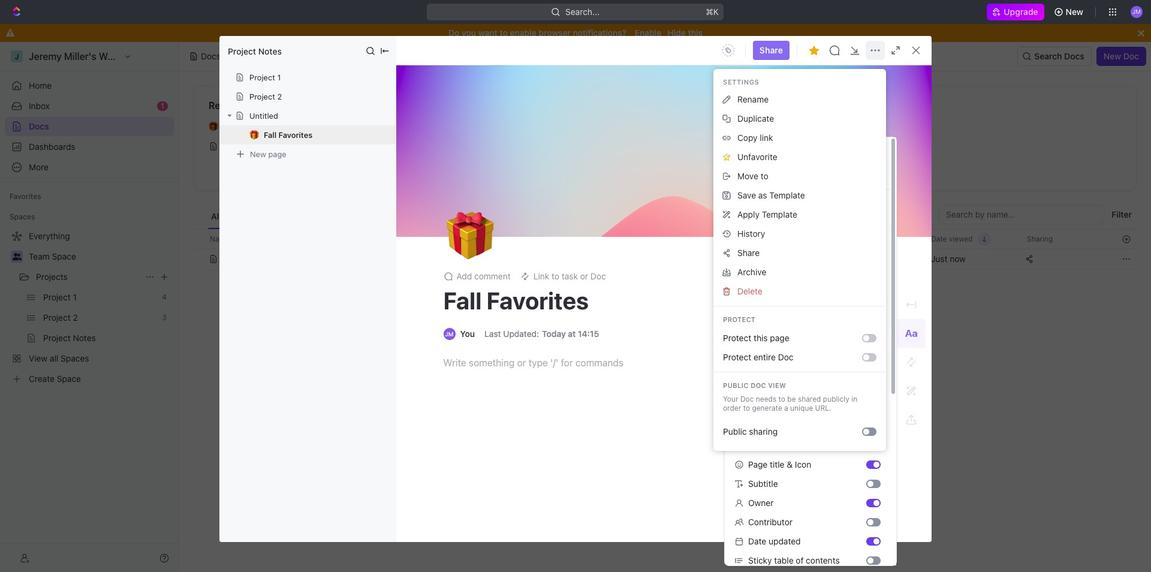 Task type: locate. For each thing, give the bounding box(es) containing it.
share up rename
[[760, 45, 783, 55]]

link
[[760, 132, 773, 143]]

basic
[[735, 174, 754, 183]]

font down the save at top right
[[735, 202, 753, 212]]

protect down the small
[[723, 315, 756, 323]]

size
[[755, 275, 772, 285]]

3 protect from the top
[[723, 352, 752, 362]]

1 vertical spatial apply
[[757, 387, 777, 396]]

0 vertical spatial template
[[770, 190, 805, 200]]

enable
[[510, 28, 537, 38]]

protect this page
[[723, 333, 789, 343]]

0 horizontal spatial notes
[[258, 46, 282, 56]]

page down "copy"
[[735, 148, 759, 160]]

1 horizontal spatial fall
[[443, 286, 482, 314]]

public sharing
[[723, 426, 778, 437]]

move
[[738, 171, 759, 181]]

favorites
[[526, 100, 568, 111], [279, 130, 312, 140], [10, 192, 41, 201], [487, 286, 589, 314]]

duplicate
[[738, 113, 774, 124]]

0 horizontal spatial 1
[[161, 101, 164, 110]]

project notes link
[[521, 118, 809, 137]]

fall down add
[[443, 286, 482, 314]]

0 horizontal spatial this
[[688, 28, 703, 38]]

1 untitled • from the left
[[225, 122, 262, 132]]

1 vertical spatial new
[[1104, 51, 1121, 61]]

now
[[950, 254, 966, 264]]

0 horizontal spatial untitled •
[[225, 122, 262, 132]]

sans
[[750, 246, 767, 255]]

tab list
[[208, 205, 495, 229]]

1 horizontal spatial page
[[770, 333, 789, 343]]

2 horizontal spatial cell
[[828, 248, 924, 270]]

all
[[211, 211, 221, 221]]

1 vertical spatial page
[[770, 333, 789, 343]]

tree inside sidebar navigation
[[5, 227, 174, 389]]

0 vertical spatial date
[[931, 234, 947, 243]]

share down history
[[738, 248, 760, 258]]

projects link
[[36, 267, 140, 287]]

2 vertical spatial protect
[[723, 352, 752, 362]]

page left the 'title'
[[748, 459, 768, 470]]

new button
[[1049, 2, 1091, 22]]

page for page width
[[735, 331, 755, 341]]

2 untitled link from the left
[[839, 137, 1127, 156]]

1 font from the top
[[735, 202, 753, 212]]

protect down protect this page
[[723, 352, 752, 362]]

0 horizontal spatial project notes
[[228, 46, 282, 56]]

typography
[[779, 387, 817, 396]]

0 vertical spatial new
[[1066, 7, 1084, 17]]

docs
[[201, 51, 221, 61], [1064, 51, 1085, 61], [29, 121, 49, 131]]

1 vertical spatial public
[[723, 426, 747, 437]]

2 • from the left
[[894, 122, 897, 132]]

apply inside button
[[738, 209, 760, 219]]

1
[[277, 73, 281, 82], [161, 101, 164, 110]]

0 horizontal spatial new
[[250, 149, 266, 159]]

1 vertical spatial date
[[748, 536, 767, 546]]

template
[[770, 190, 805, 200], [762, 209, 798, 219]]

1 untitled link from the left
[[204, 137, 492, 156]]

2 horizontal spatial docs
[[1064, 51, 1085, 61]]

1 vertical spatial share
[[738, 248, 760, 258]]

1 public from the top
[[723, 381, 749, 389]]

1 horizontal spatial •
[[894, 122, 897, 132]]

1 vertical spatial this
[[754, 333, 768, 343]]

archive
[[738, 267, 767, 277]]

1 vertical spatial fall favorites
[[443, 286, 589, 314]]

tree containing team space
[[5, 227, 174, 389]]

cell
[[194, 248, 207, 270], [569, 248, 689, 270], [828, 248, 924, 270]]

space
[[52, 251, 76, 261]]

0 vertical spatial this
[[688, 28, 703, 38]]

apply up generate
[[757, 387, 777, 396]]

docs down inbox
[[29, 121, 49, 131]]

protect
[[723, 315, 756, 323], [723, 333, 752, 343], [723, 352, 752, 362]]

14:15
[[578, 329, 599, 339]]

new page
[[250, 149, 286, 159]]

workspace
[[355, 211, 399, 221]]

0 vertical spatial protect
[[723, 315, 756, 323]]

tree
[[5, 227, 174, 389]]

1 horizontal spatial 1
[[277, 73, 281, 82]]

new right search docs
[[1104, 51, 1121, 61]]

today
[[542, 329, 566, 339]]

just now table
[[194, 229, 1137, 271]]

all
[[828, 387, 836, 396]]

0 vertical spatial project notes
[[228, 46, 282, 56]]

untitled link for recent
[[204, 137, 492, 156]]

doc
[[1124, 51, 1139, 61], [778, 352, 794, 362], [751, 381, 766, 389], [741, 395, 754, 404]]

name
[[210, 234, 230, 243]]

new up search docs
[[1066, 7, 1084, 17]]

archived
[[457, 211, 492, 221]]

0 vertical spatial font
[[735, 202, 753, 212]]

1 vertical spatial 1
[[161, 101, 164, 110]]

0 horizontal spatial untitled link
[[204, 137, 492, 156]]

comment
[[474, 271, 511, 281]]

search...
[[566, 7, 600, 17]]

page
[[268, 149, 286, 159], [770, 333, 789, 343]]

1 horizontal spatial docs
[[201, 51, 221, 61]]

to
[[500, 28, 508, 38], [761, 171, 769, 181], [819, 387, 826, 396], [779, 395, 785, 404], [743, 404, 750, 413]]

page down the 2
[[268, 149, 286, 159]]

page left width
[[735, 331, 755, 341]]

0 vertical spatial notes
[[258, 46, 282, 56]]

docs inside sidebar navigation
[[29, 121, 49, 131]]

normal
[[793, 300, 822, 310]]

viewed
[[949, 234, 973, 243]]

0 horizontal spatial date
[[748, 536, 767, 546]]

template down advanced
[[770, 190, 805, 200]]

1 horizontal spatial date
[[931, 234, 947, 243]]

fall favorites up new page
[[264, 130, 312, 140]]

your
[[723, 395, 738, 404]]

you
[[462, 28, 476, 38]]

of
[[796, 555, 804, 565]]

🎁
[[209, 122, 218, 131]]

1 protect from the top
[[723, 315, 756, 323]]

unique
[[790, 404, 813, 413]]

this
[[688, 28, 703, 38], [754, 333, 768, 343]]

page for page details
[[735, 148, 759, 160]]

page width
[[735, 331, 781, 341]]

public for public doc view your doc needs to be shared publicly in order to generate a unique url.
[[723, 381, 749, 389]]

2 protect from the top
[[723, 333, 752, 343]]

1 horizontal spatial untitled link
[[839, 137, 1127, 156]]

user group image
[[12, 253, 21, 260]]

untitled • down the recent
[[225, 122, 262, 132]]

docs right search on the top
[[1064, 51, 1085, 61]]

0 horizontal spatial page
[[268, 149, 286, 159]]

0 horizontal spatial fall
[[264, 130, 277, 140]]

browser
[[539, 28, 571, 38]]

just now row
[[194, 247, 1137, 271]]

font for font size
[[735, 275, 753, 285]]

0 horizontal spatial •
[[258, 122, 262, 132]]

date up sticky
[[748, 536, 767, 546]]

0 vertical spatial fall
[[264, 130, 277, 140]]

untitled link
[[204, 137, 492, 156], [839, 137, 1127, 156]]

as
[[758, 190, 767, 200]]

• down me
[[894, 122, 897, 132]]

url.
[[815, 404, 832, 413]]

docs up the recent
[[201, 51, 221, 61]]

sticky table of contents
[[748, 555, 840, 565]]

fall favorites down comment at the top
[[443, 286, 589, 314]]

fall favorites
[[264, 130, 312, 140], [443, 286, 589, 314]]

1 vertical spatial project notes
[[543, 122, 596, 132]]

apply down the save at top right
[[738, 209, 760, 219]]

1 horizontal spatial fall favorites
[[443, 286, 589, 314]]

apply typography to all pages
[[757, 387, 858, 396]]

1 horizontal spatial notes
[[573, 122, 596, 132]]

date up just
[[931, 234, 947, 243]]

template down save as template on the right
[[762, 209, 798, 219]]

public doc view your doc needs to be shared publicly in order to generate a unique url.
[[723, 381, 858, 413]]

untitled
[[249, 111, 278, 121], [225, 122, 256, 132], [861, 122, 891, 132], [225, 141, 256, 151], [861, 141, 891, 151]]

2 font from the top
[[735, 275, 753, 285]]

this right hide
[[688, 28, 703, 38]]

save
[[738, 190, 756, 200]]

0 vertical spatial public
[[723, 381, 749, 389]]

history button
[[718, 224, 881, 243]]

untitled • down created by me
[[861, 122, 897, 132]]

public up the your
[[723, 381, 749, 389]]

title
[[770, 459, 785, 470]]

add comment
[[457, 271, 511, 281]]

table
[[774, 555, 794, 565]]

0 vertical spatial fall favorites
[[264, 130, 312, 140]]

default
[[757, 356, 786, 366]]

row
[[194, 229, 1137, 249]]

font size
[[735, 275, 772, 285]]

font up delete
[[735, 275, 753, 285]]

column header
[[194, 229, 207, 249]]

1 vertical spatial fall
[[443, 286, 482, 314]]

width
[[757, 331, 781, 341]]

project
[[228, 46, 256, 56], [249, 73, 275, 82], [249, 92, 275, 101], [543, 122, 571, 132]]

public inside 'public doc view your doc needs to be shared publicly in order to generate a unique url.'
[[723, 381, 749, 389]]

1 vertical spatial font
[[735, 275, 753, 285]]

copy
[[738, 132, 758, 143]]

created by me
[[844, 100, 910, 111]]

2 vertical spatial page
[[748, 459, 768, 470]]

doc inside button
[[1124, 51, 1139, 61]]

publicly
[[823, 395, 850, 404]]

•
[[258, 122, 262, 132], [894, 122, 897, 132]]

archive button
[[718, 263, 881, 282]]

0 vertical spatial 1
[[277, 73, 281, 82]]

1 horizontal spatial untitled •
[[861, 122, 897, 132]]

projects
[[36, 272, 68, 282]]

created
[[844, 100, 880, 111]]

this up protect entire doc at the bottom right of the page
[[754, 333, 768, 343]]

new down project 2 in the top of the page
[[250, 149, 266, 159]]

0 horizontal spatial cell
[[194, 248, 207, 270]]

public down order
[[723, 426, 747, 437]]

2 horizontal spatial new
[[1104, 51, 1121, 61]]

advanced
[[769, 174, 804, 183]]

unfavorite button
[[718, 148, 881, 167]]

1 vertical spatial protect
[[723, 333, 752, 343]]

0 horizontal spatial docs
[[29, 121, 49, 131]]

to right order
[[743, 404, 750, 413]]

1 horizontal spatial cell
[[569, 248, 689, 270]]

page up entire
[[770, 333, 789, 343]]

2 vertical spatial new
[[250, 149, 266, 159]]

1 vertical spatial page
[[735, 331, 755, 341]]

to right 'move' at the right of the page
[[761, 171, 769, 181]]

rename
[[738, 94, 769, 104]]

protect up protect entire doc at the bottom right of the page
[[723, 333, 752, 343]]

• up new page
[[258, 122, 262, 132]]

tab list containing all
[[208, 205, 495, 229]]

search
[[1035, 51, 1062, 61]]

fall up new page
[[264, 130, 277, 140]]

1 inside sidebar navigation
[[161, 101, 164, 110]]

header
[[735, 423, 763, 431]]

docs inside button
[[1064, 51, 1085, 61]]

apply
[[738, 209, 760, 219], [757, 387, 777, 396]]

0 vertical spatial page
[[735, 148, 759, 160]]

delete button
[[718, 282, 881, 301]]

apply for apply template
[[738, 209, 760, 219]]

copy link button
[[718, 128, 881, 148]]

0 vertical spatial apply
[[738, 209, 760, 219]]

1 horizontal spatial new
[[1066, 7, 1084, 17]]

2 public from the top
[[723, 426, 747, 437]]

date inside button
[[931, 234, 947, 243]]

new for new
[[1066, 7, 1084, 17]]

notifications?
[[573, 28, 627, 38]]



Task type: vqa. For each thing, say whether or not it's contained in the screenshot.
bottom 'Create Task type'
no



Task type: describe. For each thing, give the bounding box(es) containing it.
save as template
[[738, 190, 805, 200]]

small
[[748, 300, 770, 310]]

just
[[931, 254, 948, 264]]

updated:
[[503, 329, 539, 339]]

new for new page
[[250, 149, 266, 159]]

share inside button
[[738, 248, 760, 258]]

0 horizontal spatial fall favorites
[[264, 130, 312, 140]]

1 cell from the left
[[194, 248, 207, 270]]

Search by name... text field
[[946, 206, 1098, 224]]

apply template button
[[718, 205, 881, 224]]

dashboards link
[[5, 137, 174, 157]]

new for new doc
[[1104, 51, 1121, 61]]

protect for protect entire doc
[[723, 352, 752, 362]]

all button
[[208, 205, 224, 229]]

apply template
[[738, 209, 798, 219]]

2 cell from the left
[[569, 248, 689, 270]]

to left be
[[779, 395, 785, 404]]

project 2
[[249, 92, 282, 101]]

1 horizontal spatial project notes
[[543, 122, 596, 132]]

date viewed
[[931, 234, 973, 243]]

be
[[788, 395, 796, 404]]

new doc
[[1104, 51, 1139, 61]]

search docs
[[1035, 51, 1085, 61]]

copy link
[[738, 132, 773, 143]]

column header inside just now table
[[194, 229, 207, 249]]

move to button
[[718, 167, 881, 186]]

me
[[896, 100, 910, 111]]

assigned
[[409, 211, 446, 221]]

home link
[[5, 76, 174, 95]]

untitled link for created by me
[[839, 137, 1127, 156]]

public for public sharing
[[723, 426, 747, 437]]

favorites inside button
[[10, 192, 41, 201]]

share button
[[718, 243, 881, 263]]

date for date updated
[[748, 536, 767, 546]]

do you want to enable browser notifications? enable hide this
[[449, 28, 703, 38]]

0 vertical spatial share
[[760, 45, 783, 55]]

just now
[[931, 254, 966, 264]]

enable
[[635, 28, 662, 38]]

workspace button
[[352, 205, 402, 229]]

in
[[852, 395, 858, 404]]

to inside move to button
[[761, 171, 769, 181]]

date viewed button
[[924, 230, 991, 248]]

assigned button
[[406, 205, 449, 229]]

date updated
[[748, 536, 801, 546]]

to right want
[[500, 28, 508, 38]]

a
[[784, 404, 788, 413]]

2 untitled • from the left
[[861, 122, 897, 132]]

last updated: today at 14:15
[[485, 329, 599, 339]]

to left all
[[819, 387, 826, 396]]

needs
[[756, 395, 777, 404]]

date for date viewed
[[931, 234, 947, 243]]

by
[[883, 100, 894, 111]]

hide
[[668, 28, 686, 38]]

1 vertical spatial template
[[762, 209, 798, 219]]

team space
[[29, 251, 76, 261]]

new doc button
[[1097, 47, 1147, 66]]

1 horizontal spatial this
[[754, 333, 768, 343]]

protect entire doc
[[723, 352, 794, 362]]

move to button
[[718, 167, 881, 186]]

home
[[29, 80, 52, 91]]

sidebar navigation
[[0, 42, 179, 572]]

team space link
[[29, 247, 172, 266]]

move to
[[738, 171, 769, 181]]

⌘k
[[706, 7, 719, 17]]

archived button
[[454, 205, 495, 229]]

2
[[277, 92, 282, 101]]

sticky
[[748, 555, 772, 565]]

rename button
[[718, 90, 881, 109]]

3 cell from the left
[[828, 248, 924, 270]]

page title & icon
[[748, 459, 811, 470]]

contents
[[806, 555, 840, 565]]

protect for protect
[[723, 315, 756, 323]]

inbox
[[29, 101, 50, 111]]

page details
[[735, 148, 796, 160]]

font for font
[[735, 202, 753, 212]]

1 • from the left
[[258, 122, 262, 132]]

favorites button
[[5, 189, 46, 204]]

recent
[[209, 100, 240, 111]]

icon
[[795, 459, 811, 470]]

location
[[576, 234, 605, 243]]

apply for apply typography to all pages
[[757, 387, 777, 396]]

delete
[[738, 286, 763, 296]]

generate
[[752, 404, 782, 413]]

protect for protect this page
[[723, 333, 752, 343]]

pages
[[838, 387, 858, 396]]

1 vertical spatial notes
[[573, 122, 596, 132]]

0 vertical spatial page
[[268, 149, 286, 159]]

shared
[[798, 395, 821, 404]]

page for page title & icon
[[748, 459, 768, 470]]

updated
[[769, 536, 801, 546]]

view
[[768, 381, 786, 389]]

details
[[762, 148, 796, 160]]

upgrade
[[1004, 7, 1038, 17]]

spaces
[[10, 212, 35, 221]]

large
[[846, 300, 867, 310]]

row containing name
[[194, 229, 1137, 249]]

order
[[723, 404, 741, 413]]

settings
[[723, 78, 759, 86]]

want
[[478, 28, 498, 38]]

team
[[29, 251, 50, 261]]

at
[[568, 329, 576, 339]]

sharing
[[1027, 234, 1053, 243]]



